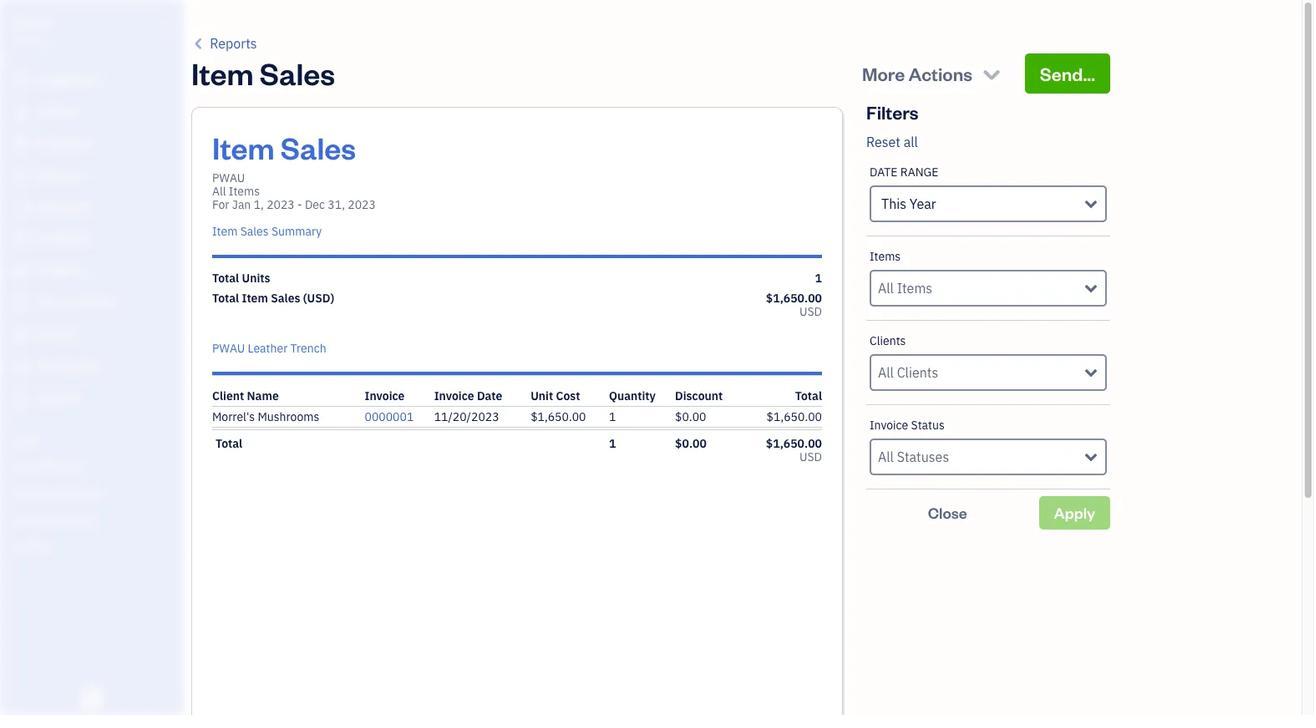 Task type: vqa. For each thing, say whether or not it's contained in the screenshot.
you in the Profit & Loss Helps determine what you owe in taxes and if you're making more than you're spending
no



Task type: describe. For each thing, give the bounding box(es) containing it.
leather
[[248, 341, 288, 356]]

apps image
[[13, 433, 179, 446]]

close button
[[866, 496, 1029, 530]]

sales for item sales pwau all items for jan 1, 2023 - dec 31, 2023
[[281, 128, 356, 167]]

pwau owner
[[13, 15, 52, 46]]

all
[[212, 184, 226, 199]]

status
[[911, 418, 945, 433]]

bank connections image
[[13, 513, 179, 526]]

total item sales ( usd )
[[212, 291, 334, 306]]

0 vertical spatial 1
[[815, 271, 822, 286]]

range
[[900, 165, 939, 180]]

item sales pwau all items for jan 1, 2023 - dec 31, 2023
[[212, 128, 376, 212]]

1 vertical spatial items
[[870, 249, 901, 264]]

invoice status
[[870, 418, 945, 433]]

owner
[[13, 33, 44, 46]]

expense image
[[11, 231, 31, 248]]

unit
[[531, 388, 553, 404]]

client name
[[212, 388, 279, 404]]

)
[[330, 291, 334, 306]]

mushrooms
[[258, 409, 319, 424]]

31,
[[328, 197, 345, 212]]

morrel's
[[212, 409, 255, 424]]

sales left (
[[271, 291, 300, 306]]

filters
[[866, 100, 919, 124]]

estimate image
[[11, 136, 31, 153]]

reports
[[210, 35, 257, 52]]

team members image
[[13, 459, 179, 473]]

chevrondown image
[[980, 62, 1003, 85]]

All Items search field
[[878, 278, 1085, 298]]

freshbooks image
[[79, 688, 105, 708]]

morrel's mushrooms
[[212, 409, 319, 424]]

chevronleft image
[[191, 33, 207, 53]]

send…
[[1040, 62, 1095, 85]]

chart image
[[11, 358, 31, 375]]

date range element
[[866, 152, 1110, 236]]

0000001
[[365, 409, 414, 424]]

1,
[[254, 197, 264, 212]]

reset all
[[866, 134, 918, 150]]

main element
[[0, 0, 226, 715]]

item down units
[[242, 291, 268, 306]]

dashboard image
[[11, 73, 31, 89]]

pwau for leather
[[212, 341, 245, 356]]

send… button
[[1025, 53, 1110, 94]]

year
[[910, 195, 936, 212]]

11/20/2023
[[434, 409, 499, 424]]

(
[[303, 291, 307, 306]]

invoice for invoice date
[[434, 388, 474, 404]]

pwau for owner
[[13, 15, 52, 32]]

timer image
[[11, 295, 31, 312]]

jan
[[232, 197, 251, 212]]

2 $1,650.00 usd from the top
[[766, 436, 822, 464]]

2 2023 from the left
[[348, 197, 376, 212]]

$0.00 for total
[[675, 436, 707, 451]]

unit cost
[[531, 388, 580, 404]]

$0.00 for morrel's mushrooms
[[675, 409, 706, 424]]

1 2023 from the left
[[267, 197, 295, 212]]

reset
[[866, 134, 901, 150]]

clients
[[870, 333, 906, 348]]

date
[[477, 388, 502, 404]]



Task type: locate. For each thing, give the bounding box(es) containing it.
2 horizontal spatial invoice
[[870, 418, 908, 433]]

name
[[247, 388, 279, 404]]

all
[[904, 134, 918, 150]]

1 vertical spatial $0.00
[[675, 436, 707, 451]]

0000001 link
[[365, 409, 414, 424]]

sales
[[260, 53, 335, 93], [281, 128, 356, 167], [240, 224, 269, 239], [271, 291, 300, 306]]

units
[[242, 271, 270, 286]]

item inside item sales pwau all items for jan 1, 2023 - dec 31, 2023
[[212, 128, 275, 167]]

item sales
[[191, 53, 335, 93]]

sales for item sales summary
[[240, 224, 269, 239]]

item for item sales summary
[[212, 224, 238, 239]]

0 vertical spatial $0.00
[[675, 409, 706, 424]]

discount
[[675, 388, 723, 404]]

0 horizontal spatial 2023
[[267, 197, 295, 212]]

sales right reports button
[[260, 53, 335, 93]]

item sales summary
[[212, 224, 322, 239]]

this
[[881, 195, 906, 212]]

item for item sales
[[191, 53, 254, 93]]

0 vertical spatial pwau
[[13, 15, 52, 32]]

more actions button
[[847, 53, 1018, 94]]

item
[[191, 53, 254, 93], [212, 128, 275, 167], [212, 224, 238, 239], [242, 291, 268, 306]]

invoice status element
[[866, 405, 1110, 490]]

items down this
[[870, 249, 901, 264]]

0 vertical spatial items
[[229, 184, 260, 199]]

Date Range field
[[870, 185, 1107, 222]]

invoice up 11/20/2023
[[434, 388, 474, 404]]

clients element
[[866, 321, 1110, 405]]

invoice image
[[11, 168, 31, 185]]

invoice
[[365, 388, 405, 404], [434, 388, 474, 404], [870, 418, 908, 433]]

0 horizontal spatial invoice
[[365, 388, 405, 404]]

1
[[815, 271, 822, 286], [609, 409, 616, 424], [609, 436, 616, 451]]

$0.00
[[675, 409, 706, 424], [675, 436, 707, 451]]

0 horizontal spatial items
[[229, 184, 260, 199]]

reports button
[[191, 33, 257, 53]]

close
[[928, 503, 967, 522]]

invoice left status
[[870, 418, 908, 433]]

quantity
[[609, 388, 656, 404]]

1 vertical spatial pwau
[[212, 170, 245, 185]]

pwau
[[13, 15, 52, 32], [212, 170, 245, 185], [212, 341, 245, 356]]

pwau inside main element
[[13, 15, 52, 32]]

2 vertical spatial pwau
[[212, 341, 245, 356]]

pwau leather trench
[[212, 341, 326, 356]]

2 vertical spatial 1
[[609, 436, 616, 451]]

project image
[[11, 263, 31, 280]]

2023 right 31,
[[348, 197, 376, 212]]

item down for at the left of page
[[212, 224, 238, 239]]

1 vertical spatial 1
[[609, 409, 616, 424]]

actions
[[909, 62, 972, 85]]

1 $0.00 from the top
[[675, 409, 706, 424]]

total
[[212, 271, 239, 286], [212, 291, 239, 306], [795, 388, 822, 404], [216, 436, 242, 451]]

date range
[[870, 165, 939, 180]]

2 $0.00 from the top
[[675, 436, 707, 451]]

invoice for invoice
[[365, 388, 405, 404]]

more actions
[[862, 62, 972, 85]]

client
[[212, 388, 244, 404]]

1 vertical spatial $1,650.00 usd
[[766, 436, 822, 464]]

sales up dec
[[281, 128, 356, 167]]

item up all at the left of page
[[212, 128, 275, 167]]

sales down 1,
[[240, 224, 269, 239]]

pwau inside item sales pwau all items for jan 1, 2023 - dec 31, 2023
[[212, 170, 245, 185]]

sales for item sales
[[260, 53, 335, 93]]

trench
[[290, 341, 326, 356]]

items inside item sales pwau all items for jan 1, 2023 - dec 31, 2023
[[229, 184, 260, 199]]

pwau up 'owner'
[[13, 15, 52, 32]]

$1,650.00
[[766, 291, 822, 306], [531, 409, 586, 424], [767, 409, 822, 424], [766, 436, 822, 451]]

for
[[212, 197, 229, 212]]

invoice up 0000001
[[365, 388, 405, 404]]

-
[[297, 197, 302, 212]]

$1,650.00 usd
[[766, 291, 822, 319], [766, 436, 822, 464]]

total units
[[212, 271, 270, 286]]

item down reports
[[191, 53, 254, 93]]

reset all button
[[866, 132, 918, 152]]

summary
[[271, 224, 322, 239]]

All Statuses search field
[[878, 447, 1085, 467]]

All Clients search field
[[878, 363, 1085, 383]]

this year
[[881, 195, 936, 212]]

dec
[[305, 197, 325, 212]]

1 horizontal spatial invoice
[[434, 388, 474, 404]]

settings image
[[13, 540, 179, 553]]

items right all at the left of page
[[229, 184, 260, 199]]

money image
[[11, 327, 31, 343]]

invoice date
[[434, 388, 502, 404]]

invoice for invoice status
[[870, 418, 908, 433]]

pwau up for at the left of page
[[212, 170, 245, 185]]

0 vertical spatial $1,650.00 usd
[[766, 291, 822, 319]]

items and services image
[[13, 486, 179, 500]]

usd
[[307, 291, 330, 306], [799, 304, 822, 319], [799, 449, 822, 464]]

items element
[[866, 236, 1110, 321]]

report image
[[11, 390, 31, 407]]

date
[[870, 165, 898, 180]]

client image
[[11, 104, 31, 121]]

items
[[229, 184, 260, 199], [870, 249, 901, 264]]

1 horizontal spatial 2023
[[348, 197, 376, 212]]

2023 left -
[[267, 197, 295, 212]]

1 for total
[[609, 436, 616, 451]]

item for item sales pwau all items for jan 1, 2023 - dec 31, 2023
[[212, 128, 275, 167]]

more
[[862, 62, 905, 85]]

payment image
[[11, 200, 31, 216]]

cost
[[556, 388, 580, 404]]

sales inside item sales pwau all items for jan 1, 2023 - dec 31, 2023
[[281, 128, 356, 167]]

1 $1,650.00 usd from the top
[[766, 291, 822, 319]]

1 horizontal spatial items
[[870, 249, 901, 264]]

2023
[[267, 197, 295, 212], [348, 197, 376, 212]]

1 for morrel's mushrooms
[[609, 409, 616, 424]]

pwau left 'leather' on the left of page
[[212, 341, 245, 356]]



